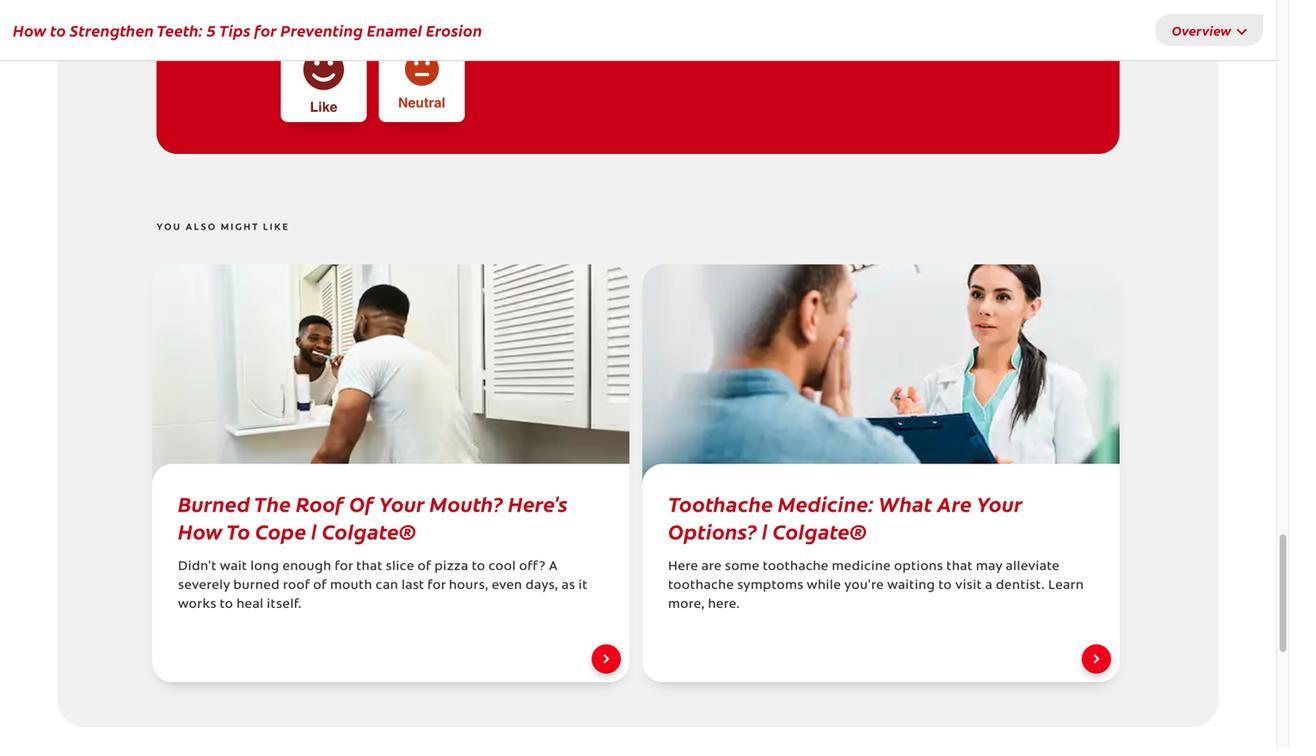 Task type: vqa. For each thing, say whether or not it's contained in the screenshot.
the rightmost for
yes



Task type: describe. For each thing, give the bounding box(es) containing it.
| inside 'burned the roof of your mouth? here's how to cope | colgate®'
[[311, 517, 317, 545]]

mouth?
[[430, 489, 503, 518]]

wait
[[220, 561, 247, 574]]

how to strengthen teeth: 5 tips for preventing enamel erosion
[[13, 19, 482, 41]]

medicine
[[832, 561, 891, 574]]

symptoms
[[737, 580, 804, 593]]

how inside 'burned the roof of your mouth? here's how to cope | colgate®'
[[178, 517, 223, 545]]

options
[[894, 561, 943, 574]]

alleviate
[[1006, 561, 1060, 574]]

burned
[[233, 580, 280, 593]]

days,
[[526, 580, 558, 593]]

tips
[[219, 19, 251, 41]]

like
[[263, 223, 290, 233]]

also
[[185, 223, 217, 233]]

0 vertical spatial for
[[254, 19, 277, 41]]

are
[[702, 561, 722, 574]]

are
[[937, 489, 972, 518]]

erosion
[[426, 19, 482, 41]]

roof
[[296, 489, 345, 518]]

didn't wait long enough for that slice of pizza to cool off? a severely burned roof of mouth can last for hours, even days, as it works to heal itself.
[[178, 561, 588, 612]]

hours,
[[449, 580, 489, 593]]

teeth:
[[157, 19, 203, 41]]

waiting
[[887, 580, 935, 593]]

learn
[[1048, 580, 1084, 593]]

here's
[[508, 489, 568, 518]]

0 horizontal spatial of
[[313, 580, 327, 593]]

visit
[[955, 580, 982, 593]]

last
[[402, 580, 424, 593]]

to left strengthen
[[50, 19, 66, 41]]

0 horizontal spatial toothache
[[668, 580, 734, 593]]

pizza
[[435, 561, 469, 574]]

medicine:
[[778, 489, 874, 518]]

to inside here are some toothache medicine options that may alleviate toothache symptoms while you're waiting to visit a dentist. learn more, here.
[[938, 580, 952, 593]]

what
[[879, 489, 933, 518]]

burned the roof of your mouth? here's how to cope | colgate®
[[178, 489, 568, 545]]

you
[[157, 223, 182, 233]]

off?
[[519, 561, 546, 574]]

even
[[492, 580, 522, 593]]

your for are
[[977, 489, 1023, 518]]

may
[[976, 561, 1003, 574]]

1 vertical spatial for
[[335, 561, 353, 574]]

your for of
[[379, 489, 425, 518]]

2 horizontal spatial for
[[428, 580, 446, 593]]

might
[[221, 223, 259, 233]]

neutral
[[398, 95, 445, 111]]

some
[[725, 561, 760, 574]]

works
[[178, 599, 217, 612]]

slice
[[386, 561, 414, 574]]

dentist.
[[996, 580, 1045, 593]]



Task type: locate. For each thing, give the bounding box(es) containing it.
cope
[[255, 517, 306, 545]]

didn't
[[178, 561, 217, 574]]

1 colgate® from the left
[[322, 517, 416, 545]]

0 vertical spatial of
[[418, 561, 431, 574]]

here
[[668, 561, 698, 574]]

toothache
[[763, 561, 829, 574], [668, 580, 734, 593]]

overview button
[[1155, 14, 1263, 46]]

toothache up symptoms at the right
[[763, 561, 829, 574]]

you also might like
[[157, 223, 290, 233]]

colgate® inside toothache medicine: what are your options? | colgate®
[[773, 517, 867, 545]]

0 vertical spatial how
[[13, 19, 47, 41]]

0 horizontal spatial your
[[379, 489, 425, 518]]

to up "hours," at the left bottom
[[472, 561, 485, 574]]

heal
[[237, 599, 264, 612]]

for right last
[[428, 580, 446, 593]]

0 horizontal spatial how
[[13, 19, 47, 41]]

1 horizontal spatial of
[[418, 561, 431, 574]]

severely
[[178, 580, 230, 593]]

0 horizontal spatial |
[[311, 517, 317, 545]]

0 horizontal spatial that
[[356, 561, 383, 574]]

for up mouth
[[335, 561, 353, 574]]

toothache
[[668, 489, 773, 518]]

0 horizontal spatial for
[[254, 19, 277, 41]]

None search field
[[1201, 9, 1219, 43]]

long
[[250, 561, 279, 574]]

here are some toothache medicine options that may alleviate toothache symptoms while you're waiting to visit a dentist. learn more, here.
[[668, 561, 1084, 612]]

of
[[349, 489, 374, 518]]

colgate®
[[322, 517, 416, 545], [773, 517, 867, 545]]

1 horizontal spatial |
[[762, 517, 768, 545]]

how
[[13, 19, 47, 41], [178, 517, 223, 545]]

strengthen
[[70, 19, 154, 41]]

like
[[310, 99, 337, 115]]

enamel
[[367, 19, 422, 41]]

overview
[[1172, 21, 1232, 39]]

itself.
[[267, 599, 302, 612]]

2 vertical spatial for
[[428, 580, 446, 593]]

how up "didn't"
[[178, 517, 223, 545]]

options?
[[668, 517, 757, 545]]

mouth
[[330, 580, 372, 593]]

1 your from the left
[[379, 489, 425, 518]]

to
[[50, 19, 66, 41], [472, 561, 485, 574], [938, 580, 952, 593], [220, 599, 233, 612]]

colgate® logo image
[[58, 0, 132, 58]]

2 colgate® from the left
[[773, 517, 867, 545]]

1 horizontal spatial toothache
[[763, 561, 829, 574]]

5
[[206, 19, 216, 41]]

cool
[[489, 561, 516, 574]]

for right tips on the left top
[[254, 19, 277, 41]]

colgate® up medicine
[[773, 517, 867, 545]]

1 horizontal spatial colgate®
[[773, 517, 867, 545]]

0 vertical spatial toothache
[[763, 561, 829, 574]]

2 | from the left
[[762, 517, 768, 545]]

roof
[[283, 580, 310, 593]]

it
[[579, 580, 588, 593]]

preventing
[[281, 19, 363, 41]]

a
[[549, 561, 558, 574]]

more,
[[668, 599, 705, 612]]

1 horizontal spatial how
[[178, 517, 223, 545]]

of
[[418, 561, 431, 574], [313, 580, 327, 593]]

that inside here are some toothache medicine options that may alleviate toothache symptoms while you're waiting to visit a dentist. learn more, here.
[[946, 561, 973, 574]]

a
[[985, 580, 993, 593]]

to
[[226, 517, 251, 545]]

| right cope at the bottom left of page
[[311, 517, 317, 545]]

toothache medicine: what are your options? | colgate®
[[668, 489, 1023, 545]]

your right are
[[977, 489, 1023, 518]]

your inside toothache medicine: what are your options? | colgate®
[[977, 489, 1023, 518]]

1 horizontal spatial that
[[946, 561, 973, 574]]

your
[[379, 489, 425, 518], [977, 489, 1023, 518]]

enough
[[283, 561, 331, 574]]

2 that from the left
[[946, 561, 973, 574]]

to left heal
[[220, 599, 233, 612]]

the
[[254, 489, 291, 518]]

that
[[356, 561, 383, 574], [946, 561, 973, 574]]

toothache down are
[[668, 580, 734, 593]]

while
[[807, 580, 841, 593]]

0 horizontal spatial colgate®
[[322, 517, 416, 545]]

1 vertical spatial how
[[178, 517, 223, 545]]

1 vertical spatial of
[[313, 580, 327, 593]]

that up the can
[[356, 561, 383, 574]]

1 vertical spatial toothache
[[668, 580, 734, 593]]

how left colgate® logo
[[13, 19, 47, 41]]

| inside toothache medicine: what are your options? | colgate®
[[762, 517, 768, 545]]

that up visit
[[946, 561, 973, 574]]

of up last
[[418, 561, 431, 574]]

you're
[[844, 580, 884, 593]]

of down enough
[[313, 580, 327, 593]]

to left visit
[[938, 580, 952, 593]]

burned
[[178, 489, 250, 518]]

can
[[376, 580, 398, 593]]

colgate® inside 'burned the roof of your mouth? here's how to cope | colgate®'
[[322, 517, 416, 545]]

2 your from the left
[[977, 489, 1023, 518]]

colgate® up slice at the bottom of page
[[322, 517, 416, 545]]

| right options?
[[762, 517, 768, 545]]

your inside 'burned the roof of your mouth? here's how to cope | colgate®'
[[379, 489, 425, 518]]

your right of
[[379, 489, 425, 518]]

1 horizontal spatial for
[[335, 561, 353, 574]]

1 horizontal spatial your
[[977, 489, 1023, 518]]

1 | from the left
[[311, 517, 317, 545]]

as
[[562, 580, 575, 593]]

for
[[254, 19, 277, 41], [335, 561, 353, 574], [428, 580, 446, 593]]

here.
[[708, 599, 740, 612]]

|
[[311, 517, 317, 545], [762, 517, 768, 545]]

1 that from the left
[[356, 561, 383, 574]]

that inside didn't wait long enough for that slice of pizza to cool off? a severely burned roof of mouth can last for hours, even days, as it works to heal itself.
[[356, 561, 383, 574]]



